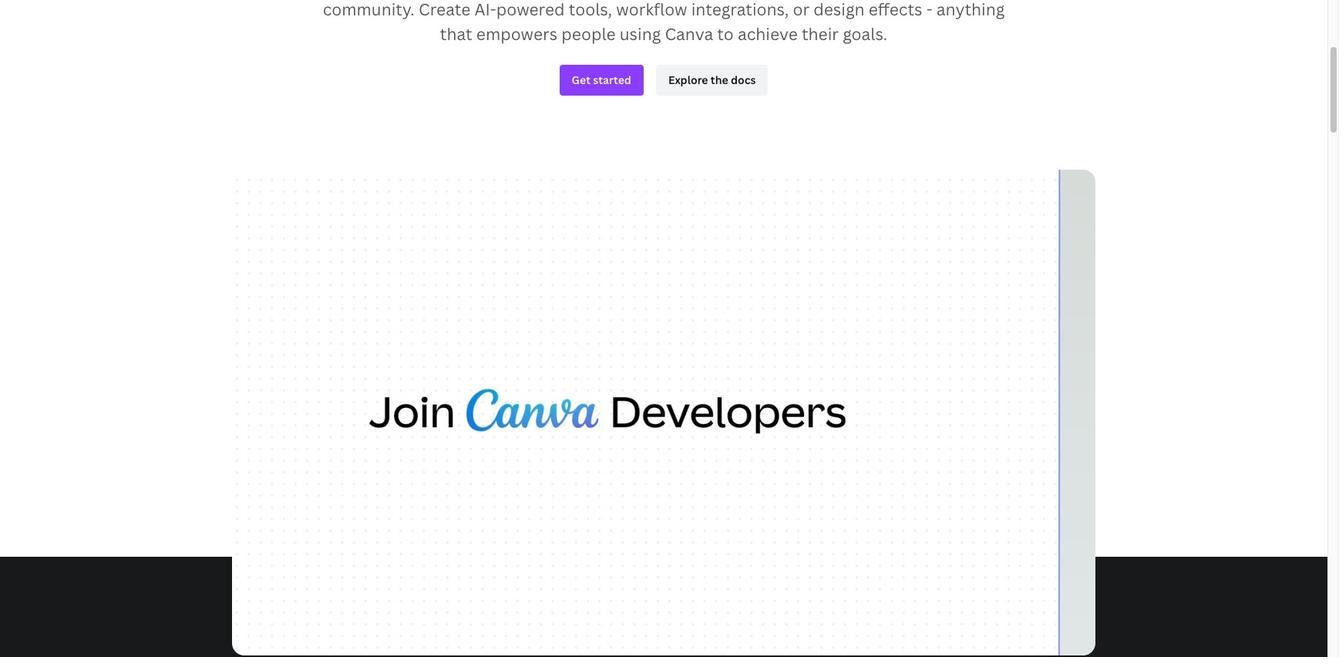 Task type: vqa. For each thing, say whether or not it's contained in the screenshot.
Explore
yes



Task type: describe. For each thing, give the bounding box(es) containing it.
started
[[593, 73, 632, 87]]

explore the docs link
[[656, 65, 768, 96]]

get started
[[572, 73, 632, 87]]

get started link
[[560, 65, 644, 96]]

explore
[[669, 73, 708, 87]]



Task type: locate. For each thing, give the bounding box(es) containing it.
the
[[711, 73, 728, 87]]

get
[[572, 73, 591, 87]]

explore the docs
[[669, 73, 756, 87]]

docs
[[731, 73, 756, 87]]



